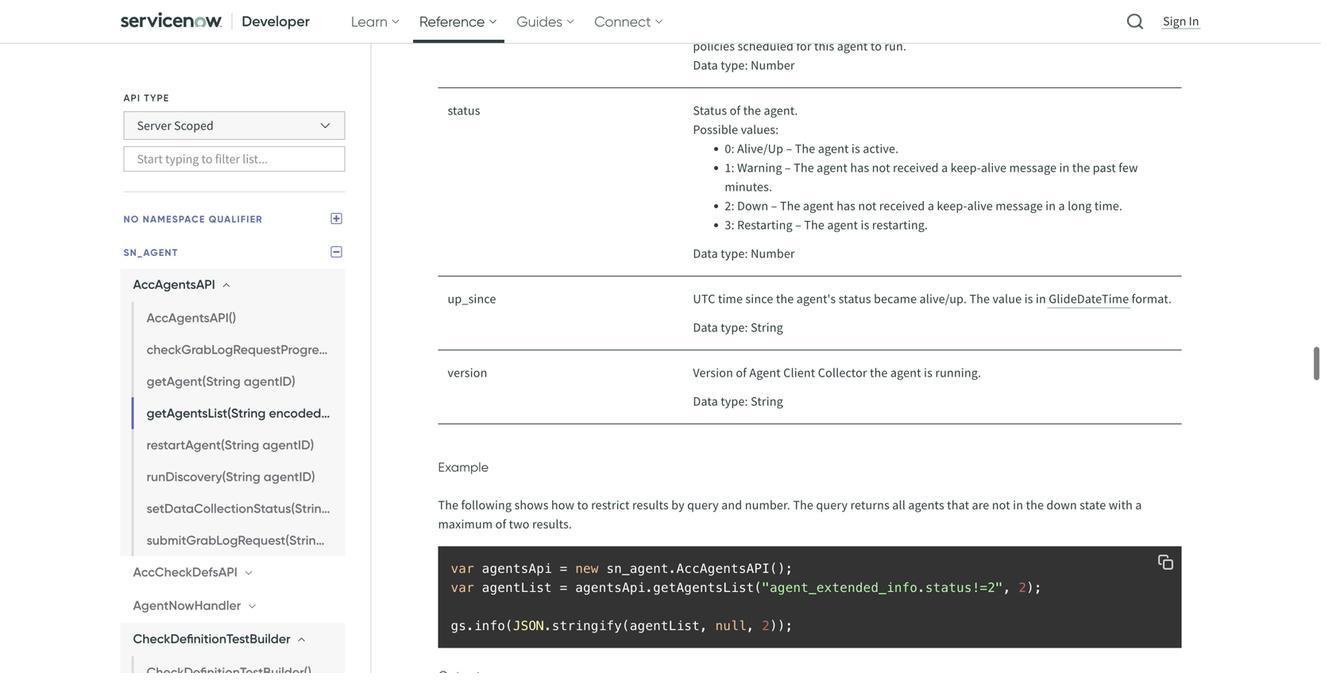 Task type: describe. For each thing, give the bounding box(es) containing it.
sign in
[[1164, 13, 1200, 29]]

developer
[[242, 12, 310, 30]]

guides
[[517, 13, 563, 30]]

guides button
[[511, 0, 582, 43]]

in
[[1189, 13, 1200, 29]]

learn button
[[345, 0, 407, 43]]

developer link
[[114, 0, 319, 43]]

reference
[[420, 13, 485, 30]]



Task type: locate. For each thing, give the bounding box(es) containing it.
learn
[[351, 13, 388, 30]]

sign in button
[[1160, 12, 1203, 30]]

connect button
[[588, 0, 671, 43]]

sign
[[1164, 13, 1187, 29]]

reference button
[[413, 0, 504, 43]]

connect
[[595, 13, 651, 30]]



